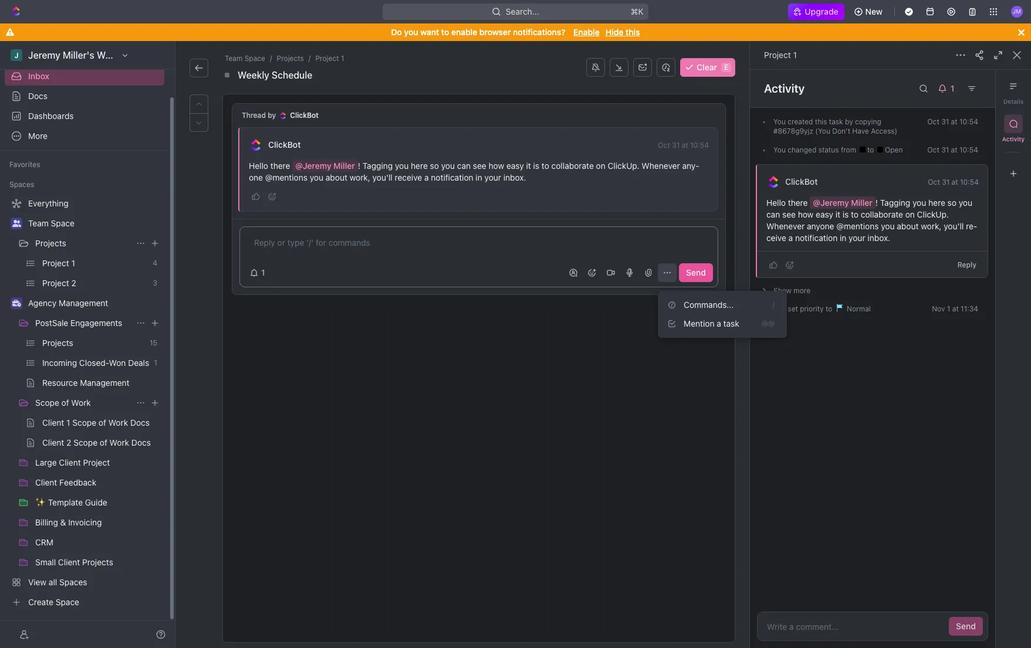 Task type: describe. For each thing, give the bounding box(es) containing it.
0 horizontal spatial send button
[[679, 264, 713, 282]]

here for @mentions
[[929, 198, 946, 208]]

see for @mentions
[[783, 210, 796, 220]]

new button
[[849, 2, 890, 21]]

whenever for @mentions
[[767, 221, 805, 231]]

project 1
[[765, 50, 797, 60]]

1 horizontal spatial team space link
[[223, 53, 268, 65]]

clickup. for one
[[608, 161, 640, 171]]

have
[[853, 127, 870, 136]]

schedule
[[272, 70, 313, 80]]

clear
[[697, 62, 718, 72]]

! tagging you here so you can see how easy it is to collaborate on clickup. whenever any one @mentions you about work, you'll receive a notification in your inbox.
[[249, 161, 700, 183]]

a for @mentions
[[789, 233, 793, 243]]

by inside you created this task by copying #8678g9yjz (you don't have access)
[[846, 117, 854, 126]]

team space / projects / project 1
[[225, 54, 344, 63]]

there for @mentions
[[788, 198, 808, 208]]

clickbot button
[[268, 140, 301, 150]]

set priority to
[[786, 305, 835, 314]]

how for @mentions
[[798, 210, 814, 220]]

to inside the ! tagging you here so you can see how easy it is to collaborate on clickup. whenever anyone @mentions you about work, you'll re ceive a notification in your inbox.
[[851, 210, 859, 220]]

can for @mentions
[[767, 210, 781, 220]]

spaces
[[9, 180, 34, 189]]

access)
[[871, 127, 898, 136]]

you for set priority to
[[774, 305, 786, 314]]

this inside you created this task by copying #8678g9yjz (you don't have access)
[[815, 117, 828, 126]]

is for one
[[534, 161, 540, 171]]

hello there for @mentions
[[767, 198, 810, 208]]

hello there for one
[[249, 161, 293, 171]]

at for created this task by copying
[[952, 117, 958, 126]]

send inside task sidebar content section
[[957, 622, 976, 632]]

hello for @mentions
[[767, 198, 786, 208]]

re
[[967, 221, 978, 231]]

thread by
[[242, 111, 276, 120]]

0 horizontal spatial send
[[687, 268, 706, 278]]

1 horizontal spatial /
[[309, 54, 311, 63]]

about inside the ! tagging you here so you can see how easy it is to collaborate on clickup. whenever anyone @mentions you about work, you'll re ceive a notification in your inbox.
[[897, 221, 919, 231]]

postsale engagements
[[35, 318, 122, 328]]

weekly schedule link
[[235, 68, 315, 82]]

it for one
[[526, 161, 531, 171]]

user group image
[[12, 220, 21, 227]]

1 vertical spatial send button
[[950, 618, 984, 637]]

activity inside task sidebar navigation tab list
[[1003, 136, 1025, 143]]

tree inside sidebar navigation
[[5, 194, 164, 612]]

hello for one
[[249, 161, 268, 171]]

space for team space / projects / project 1
[[245, 54, 265, 63]]

space for team space
[[51, 218, 74, 228]]

normal
[[845, 305, 871, 314]]

1 button
[[245, 264, 272, 282]]

docs
[[28, 91, 48, 101]]

in for @mentions
[[840, 233, 847, 243]]

priority
[[800, 305, 824, 314]]

dashboards
[[28, 111, 74, 121]]

scope of work link
[[35, 394, 132, 413]]

mention
[[684, 319, 715, 329]]

0 horizontal spatial project
[[316, 54, 339, 63]]

docs link
[[5, 87, 164, 106]]

new
[[866, 6, 883, 16]]

mention a task
[[684, 319, 740, 329]]

1 horizontal spatial projects link
[[275, 53, 306, 65]]

0 horizontal spatial projects link
[[35, 234, 132, 253]]

(you
[[816, 127, 831, 136]]

commands...
[[684, 300, 734, 310]]

it for @mentions
[[836, 210, 841, 220]]

! for @mentions
[[876, 198, 878, 208]]

details
[[1004, 98, 1024, 105]]

receive
[[395, 173, 422, 183]]

weekly
[[238, 70, 270, 80]]

1 inside task sidebar content section
[[948, 305, 951, 314]]

you for changed status from
[[774, 146, 786, 154]]

from
[[841, 146, 857, 154]]

changed status from
[[786, 146, 859, 154]]

don't
[[833, 127, 851, 136]]

postsale engagements link
[[35, 314, 132, 333]]

open
[[884, 146, 903, 154]]

business time image
[[12, 300, 21, 307]]

1 horizontal spatial project
[[765, 50, 791, 60]]

0 horizontal spatial task
[[724, 319, 740, 329]]

upgrade
[[805, 6, 839, 16]]

2 horizontal spatial /
[[773, 301, 775, 309]]

favorites button
[[5, 158, 45, 172]]

scope
[[35, 398, 59, 408]]

status
[[819, 146, 839, 154]]

on for one
[[596, 161, 606, 171]]

#8678g9yjz
[[774, 127, 814, 136]]

sidebar navigation
[[0, 41, 176, 649]]

upgrade link
[[789, 4, 845, 20]]

engagements
[[70, 318, 122, 328]]

of
[[61, 398, 69, 408]]

set
[[788, 305, 798, 314]]

scope of work
[[35, 398, 91, 408]]

@@
[[762, 319, 775, 328]]

task inside you created this task by copying #8678g9yjz (you don't have access)
[[830, 117, 844, 126]]

collaborate for one
[[552, 161, 594, 171]]

copying
[[856, 117, 882, 126]]

work, inside the ! tagging you here so you can see how easy it is to collaborate on clickup. whenever anyone @mentions you about work, you'll re ceive a notification in your inbox.
[[921, 221, 942, 231]]

here for one
[[411, 161, 428, 171]]

1 horizontal spatial project 1 link
[[765, 50, 797, 60]]

easy for @mentions
[[816, 210, 834, 220]]

enable
[[452, 27, 478, 37]]

enable
[[574, 27, 600, 37]]

at for set priority to
[[953, 305, 959, 314]]

you'll inside the ! tagging you here so you can see how easy it is to collaborate on clickup. whenever anyone @mentions you about work, you'll re ceive a notification in your inbox.
[[944, 221, 964, 231]]

! tagging you here so you can see how easy it is to collaborate on clickup. whenever anyone @mentions you about work, you'll re ceive a notification in your inbox.
[[767, 198, 978, 243]]



Task type: locate. For each thing, give the bounding box(es) containing it.
on inside ! tagging you here so you can see how easy it is to collaborate on clickup. whenever any one @mentions you about work, you'll receive a notification in your inbox.
[[596, 161, 606, 171]]

team up weekly
[[225, 54, 243, 63]]

notification inside the ! tagging you here so you can see how easy it is to collaborate on clickup. whenever anyone @mentions you about work, you'll re ceive a notification in your inbox.
[[796, 233, 838, 243]]

1 horizontal spatial in
[[840, 233, 847, 243]]

1 vertical spatial projects
[[35, 238, 66, 248]]

0 horizontal spatial this
[[626, 27, 640, 37]]

1 horizontal spatial tagging
[[881, 198, 911, 208]]

1 vertical spatial you'll
[[944, 221, 964, 231]]

1 horizontal spatial how
[[798, 210, 814, 220]]

0 vertical spatial there
[[271, 161, 290, 171]]

you left set
[[774, 305, 786, 314]]

0 vertical spatial you
[[774, 117, 786, 126]]

! inside the ! tagging you here so you can see how easy it is to collaborate on clickup. whenever anyone @mentions you about work, you'll re ceive a notification in your inbox.
[[876, 198, 878, 208]]

1 horizontal spatial hello
[[767, 198, 786, 208]]

nov 1 at 11:34
[[933, 305, 979, 314]]

tagging for one
[[363, 161, 393, 171]]

anyone
[[807, 221, 835, 231]]

a
[[425, 173, 429, 183], [789, 233, 793, 243], [717, 319, 722, 329]]

0 vertical spatial in
[[476, 173, 483, 183]]

postsale
[[35, 318, 68, 328]]

0 horizontal spatial team space link
[[28, 214, 162, 233]]

clickbot up clickbot button
[[290, 111, 319, 120]]

1 vertical spatial tagging
[[881, 198, 911, 208]]

clickbot inside task sidebar content section
[[786, 177, 818, 187]]

there down clickbot button
[[271, 161, 290, 171]]

your inside ! tagging you here so you can see how easy it is to collaborate on clickup. whenever any one @mentions you about work, you'll receive a notification in your inbox.
[[485, 173, 501, 183]]

it inside ! tagging you here so you can see how easy it is to collaborate on clickup. whenever any one @mentions you about work, you'll receive a notification in your inbox.
[[526, 161, 531, 171]]

is inside ! tagging you here so you can see how easy it is to collaborate on clickup. whenever any one @mentions you about work, you'll receive a notification in your inbox.
[[534, 161, 540, 171]]

see
[[473, 161, 487, 171], [783, 210, 796, 220]]

1 vertical spatial notification
[[796, 233, 838, 243]]

easy for one
[[507, 161, 524, 171]]

work, inside ! tagging you here so you can see how easy it is to collaborate on clickup. whenever any one @mentions you about work, you'll receive a notification in your inbox.
[[350, 173, 370, 183]]

task sidebar navigation tab list
[[1001, 77, 1027, 183]]

1 horizontal spatial here
[[929, 198, 946, 208]]

whenever inside ! tagging you here so you can see how easy it is to collaborate on clickup. whenever any one @mentions you about work, you'll receive a notification in your inbox.
[[642, 161, 680, 171]]

1 horizontal spatial whenever
[[767, 221, 805, 231]]

you created this task by copying #8678g9yjz (you don't have access)
[[774, 117, 898, 136]]

e
[[725, 63, 729, 72]]

on for @mentions
[[906, 210, 915, 220]]

0 vertical spatial whenever
[[642, 161, 680, 171]]

oct 31 at 10:54
[[928, 117, 979, 126], [658, 141, 709, 150], [928, 146, 979, 154], [929, 178, 979, 186]]

project 1 link up weekly schedule 'link'
[[313, 53, 347, 65]]

project 1 link down upgrade link
[[765, 50, 797, 60]]

ceive
[[767, 221, 978, 243]]

collaborate inside ! tagging you here so you can see how easy it is to collaborate on clickup. whenever any one @mentions you about work, you'll receive a notification in your inbox.
[[552, 161, 594, 171]]

inbox.
[[504, 173, 526, 183], [868, 233, 891, 243]]

you
[[404, 27, 418, 37], [395, 161, 409, 171], [441, 161, 455, 171], [310, 173, 324, 183], [913, 198, 927, 208], [959, 198, 973, 208], [882, 221, 895, 231]]

you
[[774, 117, 786, 126], [774, 146, 786, 154], [774, 305, 786, 314]]

you'll left the "receive"
[[373, 173, 393, 183]]

team space link inside sidebar navigation
[[28, 214, 162, 233]]

space inside sidebar navigation
[[51, 218, 74, 228]]

notification for @mentions
[[796, 233, 838, 243]]

at for changed status from
[[952, 146, 958, 154]]

1 vertical spatial hello
[[767, 198, 786, 208]]

team for team space
[[28, 218, 49, 228]]

0 vertical spatial on
[[596, 161, 606, 171]]

whenever left anyone
[[767, 221, 805, 231]]

so inside the ! tagging you here so you can see how easy it is to collaborate on clickup. whenever anyone @mentions you about work, you'll re ceive a notification in your inbox.
[[948, 198, 957, 208]]

/ up schedule
[[309, 54, 311, 63]]

created
[[788, 117, 814, 126]]

1 horizontal spatial projects
[[277, 54, 304, 63]]

collaborate inside the ! tagging you here so you can see how easy it is to collaborate on clickup. whenever anyone @mentions you about work, you'll re ceive a notification in your inbox.
[[861, 210, 904, 220]]

0 vertical spatial so
[[430, 161, 439, 171]]

1 vertical spatial inbox.
[[868, 233, 891, 243]]

agency management link
[[28, 294, 162, 313]]

/ up the weekly schedule
[[270, 54, 272, 63]]

2 vertical spatial a
[[717, 319, 722, 329]]

a for one
[[425, 173, 429, 183]]

projects link down team space
[[35, 234, 132, 253]]

in inside ! tagging you here so you can see how easy it is to collaborate on clickup. whenever any one @mentions you about work, you'll receive a notification in your inbox.
[[476, 173, 483, 183]]

tagging inside ! tagging you here so you can see how easy it is to collaborate on clickup. whenever any one @mentions you about work, you'll receive a notification in your inbox.
[[363, 161, 393, 171]]

@mentions right anyone
[[837, 221, 879, 231]]

inbox. for one
[[504, 173, 526, 183]]

inbox link
[[5, 67, 164, 86]]

you up #8678g9yjz
[[774, 117, 786, 126]]

team right user group image
[[28, 218, 49, 228]]

browser
[[480, 27, 511, 37]]

any
[[683, 161, 700, 171]]

there up anyone
[[788, 198, 808, 208]]

tree containing team space
[[5, 194, 164, 612]]

10:54
[[960, 117, 979, 126], [691, 141, 709, 150], [960, 146, 979, 154], [961, 178, 979, 186]]

activity down project 1
[[765, 82, 805, 95]]

hello there inside task sidebar content section
[[767, 198, 810, 208]]

to inside ! tagging you here so you can see how easy it is to collaborate on clickup. whenever any one @mentions you about work, you'll receive a notification in your inbox.
[[542, 161, 550, 171]]

0 horizontal spatial /
[[270, 54, 272, 63]]

11:34
[[961, 305, 979, 314]]

notification
[[431, 173, 474, 183], [796, 233, 838, 243]]

clickbot down changed
[[786, 177, 818, 187]]

1 vertical spatial on
[[906, 210, 915, 220]]

hello there up anyone
[[767, 198, 810, 208]]

1 vertical spatial there
[[788, 198, 808, 208]]

nov
[[933, 305, 946, 314]]

dashboards link
[[5, 107, 164, 126]]

0 vertical spatial team space link
[[223, 53, 268, 65]]

whenever inside the ! tagging you here so you can see how easy it is to collaborate on clickup. whenever anyone @mentions you about work, you'll re ceive a notification in your inbox.
[[767, 221, 805, 231]]

projects
[[277, 54, 304, 63], [35, 238, 66, 248]]

1 vertical spatial team
[[28, 218, 49, 228]]

1 horizontal spatial your
[[849, 233, 866, 243]]

tagging inside the ! tagging you here so you can see how easy it is to collaborate on clickup. whenever anyone @mentions you about work, you'll re ceive a notification in your inbox.
[[881, 198, 911, 208]]

1 vertical spatial task
[[724, 319, 740, 329]]

thread
[[242, 111, 266, 120]]

work, left the "receive"
[[350, 173, 370, 183]]

here
[[411, 161, 428, 171], [929, 198, 946, 208]]

collaborate for @mentions
[[861, 210, 904, 220]]

here inside ! tagging you here so you can see how easy it is to collaborate on clickup. whenever any one @mentions you about work, you'll receive a notification in your inbox.
[[411, 161, 428, 171]]

to
[[442, 27, 449, 37], [868, 146, 876, 154], [542, 161, 550, 171], [851, 210, 859, 220], [826, 305, 833, 314]]

task up don't
[[830, 117, 844, 126]]

how inside the ! tagging you here so you can see how easy it is to collaborate on clickup. whenever anyone @mentions you about work, you'll re ceive a notification in your inbox.
[[798, 210, 814, 220]]

there
[[271, 161, 290, 171], [788, 198, 808, 208]]

0 horizontal spatial collaborate
[[552, 161, 594, 171]]

projects inside sidebar navigation
[[35, 238, 66, 248]]

0 vertical spatial send
[[687, 268, 706, 278]]

in inside the ! tagging you here so you can see how easy it is to collaborate on clickup. whenever anyone @mentions you about work, you'll re ceive a notification in your inbox.
[[840, 233, 847, 243]]

1 horizontal spatial is
[[843, 210, 849, 220]]

it
[[526, 161, 531, 171], [836, 210, 841, 220]]

0 horizontal spatial hello there
[[249, 161, 293, 171]]

you left changed
[[774, 146, 786, 154]]

how inside ! tagging you here so you can see how easy it is to collaborate on clickup. whenever any one @mentions you about work, you'll receive a notification in your inbox.
[[489, 161, 505, 171]]

0 vertical spatial clickbot
[[290, 111, 319, 120]]

1 vertical spatial in
[[840, 233, 847, 243]]

0 horizontal spatial it
[[526, 161, 531, 171]]

can inside the ! tagging you here so you can see how easy it is to collaborate on clickup. whenever anyone @mentions you about work, you'll re ceive a notification in your inbox.
[[767, 210, 781, 220]]

0 horizontal spatial !
[[358, 161, 361, 171]]

1 vertical spatial can
[[767, 210, 781, 220]]

0 vertical spatial task
[[830, 117, 844, 126]]

weekly schedule
[[238, 70, 313, 80]]

0 vertical spatial @mentions
[[265, 173, 308, 183]]

space up weekly
[[245, 54, 265, 63]]

projects link up schedule
[[275, 53, 306, 65]]

1 horizontal spatial a
[[717, 319, 722, 329]]

easy inside the ! tagging you here so you can see how easy it is to collaborate on clickup. whenever anyone @mentions you about work, you'll re ceive a notification in your inbox.
[[816, 210, 834, 220]]

clickbot inside button
[[268, 140, 301, 150]]

1 vertical spatial how
[[798, 210, 814, 220]]

this right hide
[[626, 27, 640, 37]]

0 vertical spatial how
[[489, 161, 505, 171]]

whenever left any
[[642, 161, 680, 171]]

task down commands...
[[724, 319, 740, 329]]

by right thread
[[268, 111, 276, 120]]

agency
[[28, 298, 57, 308]]

0 horizontal spatial project 1 link
[[313, 53, 347, 65]]

clickup.
[[608, 161, 640, 171], [918, 210, 949, 220]]

0 horizontal spatial you'll
[[373, 173, 393, 183]]

changed
[[788, 146, 817, 154]]

2 vertical spatial clickbot
[[786, 177, 818, 187]]

1 horizontal spatial this
[[815, 117, 828, 126]]

you'll inside ! tagging you here so you can see how easy it is to collaborate on clickup. whenever any one @mentions you about work, you'll receive a notification in your inbox.
[[373, 173, 393, 183]]

by up don't
[[846, 117, 854, 126]]

space right user group image
[[51, 218, 74, 228]]

@mentions inside ! tagging you here so you can see how easy it is to collaborate on clickup. whenever any one @mentions you about work, you'll receive a notification in your inbox.
[[265, 173, 308, 183]]

projects link
[[275, 53, 306, 65], [35, 234, 132, 253]]

your for one
[[485, 173, 501, 183]]

@mentions down clickbot button
[[265, 173, 308, 183]]

so for @mentions
[[948, 198, 957, 208]]

1 horizontal spatial task
[[830, 117, 844, 126]]

oct
[[928, 117, 940, 126], [658, 141, 670, 150], [928, 146, 940, 154], [929, 178, 941, 186]]

a inside the ! tagging you here so you can see how easy it is to collaborate on clickup. whenever anyone @mentions you about work, you'll re ceive a notification in your inbox.
[[789, 233, 793, 243]]

1 vertical spatial your
[[849, 233, 866, 243]]

projects up schedule
[[277, 54, 304, 63]]

search...
[[506, 6, 540, 16]]

can for one
[[457, 161, 471, 171]]

0 horizontal spatial see
[[473, 161, 487, 171]]

notification inside ! tagging you here so you can see how easy it is to collaborate on clickup. whenever any one @mentions you about work, you'll receive a notification in your inbox.
[[431, 173, 474, 183]]

inbox. inside the ! tagging you here so you can see how easy it is to collaborate on clickup. whenever anyone @mentions you about work, you'll re ceive a notification in your inbox.
[[868, 233, 891, 243]]

hello there down clickbot button
[[249, 161, 293, 171]]

activity down details
[[1003, 136, 1025, 143]]

one
[[249, 161, 700, 183]]

tagging for @mentions
[[881, 198, 911, 208]]

agency management
[[28, 298, 108, 308]]

0 vertical spatial tagging
[[363, 161, 393, 171]]

1 horizontal spatial clickup.
[[918, 210, 949, 220]]

hello there
[[249, 161, 293, 171], [767, 198, 810, 208]]

1 horizontal spatial collaborate
[[861, 210, 904, 220]]

notification down anyone
[[796, 233, 838, 243]]

send
[[687, 268, 706, 278], [957, 622, 976, 632]]

0 vertical spatial easy
[[507, 161, 524, 171]]

you inside you created this task by copying #8678g9yjz (you don't have access)
[[774, 117, 786, 126]]

so for one
[[430, 161, 439, 171]]

you'll left re
[[944, 221, 964, 231]]

3 you from the top
[[774, 305, 786, 314]]

@mentions
[[265, 173, 308, 183], [837, 221, 879, 231]]

! inside ! tagging you here so you can see how easy it is to collaborate on clickup. whenever any one @mentions you about work, you'll receive a notification in your inbox.
[[358, 161, 361, 171]]

do you want to enable browser notifications? enable hide this
[[391, 27, 640, 37]]

1 vertical spatial clickup.
[[918, 210, 949, 220]]

do
[[391, 27, 402, 37]]

! for one
[[358, 161, 361, 171]]

0 horizontal spatial easy
[[507, 161, 524, 171]]

this up (you
[[815, 117, 828, 126]]

1 vertical spatial this
[[815, 117, 828, 126]]

0 vertical spatial projects link
[[275, 53, 306, 65]]

0 horizontal spatial by
[[268, 111, 276, 120]]

1 vertical spatial about
[[897, 221, 919, 231]]

on inside the ! tagging you here so you can see how easy it is to collaborate on clickup. whenever anyone @mentions you about work, you'll re ceive a notification in your inbox.
[[906, 210, 915, 220]]

clickbot
[[290, 111, 319, 120], [268, 140, 301, 150], [786, 177, 818, 187]]

0 vertical spatial is
[[534, 161, 540, 171]]

clickup. inside the ! tagging you here so you can see how easy it is to collaborate on clickup. whenever anyone @mentions you about work, you'll re ceive a notification in your inbox.
[[918, 210, 949, 220]]

0 horizontal spatial about
[[326, 173, 348, 183]]

easy
[[507, 161, 524, 171], [816, 210, 834, 220]]

/
[[270, 54, 272, 63], [309, 54, 311, 63], [773, 301, 775, 309]]

in for one
[[476, 173, 483, 183]]

it inside the ! tagging you here so you can see how easy it is to collaborate on clickup. whenever anyone @mentions you about work, you'll re ceive a notification in your inbox.
[[836, 210, 841, 220]]

about inside ! tagging you here so you can see how easy it is to collaborate on clickup. whenever any one @mentions you about work, you'll receive a notification in your inbox.
[[326, 173, 348, 183]]

is for @mentions
[[843, 210, 849, 220]]

reply button
[[953, 258, 982, 272]]

how
[[489, 161, 505, 171], [798, 210, 814, 220]]

team space
[[28, 218, 74, 228]]

work,
[[350, 173, 370, 183], [921, 221, 942, 231]]

/ up @@
[[773, 301, 775, 309]]

notification right the "receive"
[[431, 173, 474, 183]]

clickup. for @mentions
[[918, 210, 949, 220]]

1 you from the top
[[774, 117, 786, 126]]

notifications?
[[513, 27, 566, 37]]

0 horizontal spatial in
[[476, 173, 483, 183]]

2 you from the top
[[774, 146, 786, 154]]

!
[[358, 161, 361, 171], [876, 198, 878, 208]]

here inside the ! tagging you here so you can see how easy it is to collaborate on clickup. whenever anyone @mentions you about work, you'll re ceive a notification in your inbox.
[[929, 198, 946, 208]]

@mentions inside the ! tagging you here so you can see how easy it is to collaborate on clickup. whenever anyone @mentions you about work, you'll re ceive a notification in your inbox.
[[837, 221, 879, 231]]

see for one
[[473, 161, 487, 171]]

0 vertical spatial activity
[[765, 82, 805, 95]]

task sidebar content section
[[750, 70, 996, 649]]

1 vertical spatial easy
[[816, 210, 834, 220]]

easy inside ! tagging you here so you can see how easy it is to collaborate on clickup. whenever any one @mentions you about work, you'll receive a notification in your inbox.
[[507, 161, 524, 171]]

whenever for one
[[642, 161, 680, 171]]

0 vertical spatial send button
[[679, 264, 713, 282]]

1 horizontal spatial you'll
[[944, 221, 964, 231]]

so
[[430, 161, 439, 171], [948, 198, 957, 208]]

0 horizontal spatial whenever
[[642, 161, 680, 171]]

team
[[225, 54, 243, 63], [28, 218, 49, 228]]

activity inside task sidebar content section
[[765, 82, 805, 95]]

can
[[457, 161, 471, 171], [767, 210, 781, 220]]

can inside ! tagging you here so you can see how easy it is to collaborate on clickup. whenever any one @mentions you about work, you'll receive a notification in your inbox.
[[457, 161, 471, 171]]

in
[[476, 173, 483, 183], [840, 233, 847, 243]]

so inside ! tagging you here so you can see how easy it is to collaborate on clickup. whenever any one @mentions you about work, you'll receive a notification in your inbox.
[[430, 161, 439, 171]]

management
[[59, 298, 108, 308]]

1 vertical spatial !
[[876, 198, 878, 208]]

projects down team space
[[35, 238, 66, 248]]

1 horizontal spatial about
[[897, 221, 919, 231]]

see inside ! tagging you here so you can see how easy it is to collaborate on clickup. whenever any one @mentions you about work, you'll receive a notification in your inbox.
[[473, 161, 487, 171]]

0 vertical spatial you'll
[[373, 173, 393, 183]]

0 vertical spatial a
[[425, 173, 429, 183]]

1 vertical spatial see
[[783, 210, 796, 220]]

0 horizontal spatial clickup.
[[608, 161, 640, 171]]

send button
[[679, 264, 713, 282], [950, 618, 984, 637]]

on
[[596, 161, 606, 171], [906, 210, 915, 220]]

1 horizontal spatial can
[[767, 210, 781, 220]]

notification for one
[[431, 173, 474, 183]]

0 vertical spatial team
[[225, 54, 243, 63]]

team for team space / projects / project 1
[[225, 54, 243, 63]]

0 vertical spatial it
[[526, 161, 531, 171]]

0 vertical spatial space
[[245, 54, 265, 63]]

see inside the ! tagging you here so you can see how easy it is to collaborate on clickup. whenever anyone @mentions you about work, you'll re ceive a notification in your inbox.
[[783, 210, 796, 220]]

1 horizontal spatial see
[[783, 210, 796, 220]]

collaborate
[[552, 161, 594, 171], [861, 210, 904, 220]]

inbox. inside ! tagging you here so you can see how easy it is to collaborate on clickup. whenever any one @mentions you about work, you'll receive a notification in your inbox.
[[504, 173, 526, 183]]

task
[[830, 117, 844, 126], [724, 319, 740, 329]]

there for one
[[271, 161, 290, 171]]

reply
[[958, 260, 977, 269]]

want
[[421, 27, 439, 37]]

clickbot down thread by
[[268, 140, 301, 150]]

1 horizontal spatial so
[[948, 198, 957, 208]]

⌘k
[[631, 6, 644, 16]]

hide
[[606, 27, 624, 37]]

clickup. inside ! tagging you here so you can see how easy it is to collaborate on clickup. whenever any one @mentions you about work, you'll receive a notification in your inbox.
[[608, 161, 640, 171]]

1 horizontal spatial hello there
[[767, 198, 810, 208]]

31
[[942, 117, 950, 126], [672, 141, 680, 150], [942, 146, 950, 154], [943, 178, 950, 186]]

1 horizontal spatial space
[[245, 54, 265, 63]]

is inside the ! tagging you here so you can see how easy it is to collaborate on clickup. whenever anyone @mentions you about work, you'll re ceive a notification in your inbox.
[[843, 210, 849, 220]]

0 vertical spatial about
[[326, 173, 348, 183]]

0 vertical spatial clickup.
[[608, 161, 640, 171]]

0 vertical spatial hello
[[249, 161, 268, 171]]

inbox
[[28, 71, 49, 81]]

0 vertical spatial work,
[[350, 173, 370, 183]]

your
[[485, 173, 501, 183], [849, 233, 866, 243]]

0 horizontal spatial @mentions
[[265, 173, 308, 183]]

1 horizontal spatial notification
[[796, 233, 838, 243]]

this
[[626, 27, 640, 37], [815, 117, 828, 126]]

0 horizontal spatial projects
[[35, 238, 66, 248]]

work
[[71, 398, 91, 408]]

1 horizontal spatial activity
[[1003, 136, 1025, 143]]

work, left re
[[921, 221, 942, 231]]

0 horizontal spatial your
[[485, 173, 501, 183]]

team inside sidebar navigation
[[28, 218, 49, 228]]

hello inside task sidebar content section
[[767, 198, 786, 208]]

inbox. for @mentions
[[868, 233, 891, 243]]

your for @mentions
[[849, 233, 866, 243]]

favorites
[[9, 160, 40, 169]]

1 vertical spatial it
[[836, 210, 841, 220]]

how for one
[[489, 161, 505, 171]]

0 vertical spatial projects
[[277, 54, 304, 63]]

0 horizontal spatial notification
[[431, 173, 474, 183]]

0 vertical spatial collaborate
[[552, 161, 594, 171]]

tree
[[5, 194, 164, 612]]

a inside ! tagging you here so you can see how easy it is to collaborate on clickup. whenever any one @mentions you about work, you'll receive a notification in your inbox.
[[425, 173, 429, 183]]

1 inside button
[[261, 268, 265, 278]]

your inside the ! tagging you here so you can see how easy it is to collaborate on clickup. whenever anyone @mentions you about work, you'll re ceive a notification in your inbox.
[[849, 233, 866, 243]]

there inside task sidebar content section
[[788, 198, 808, 208]]



Task type: vqa. For each thing, say whether or not it's contained in the screenshot.
ACTIVITY
yes



